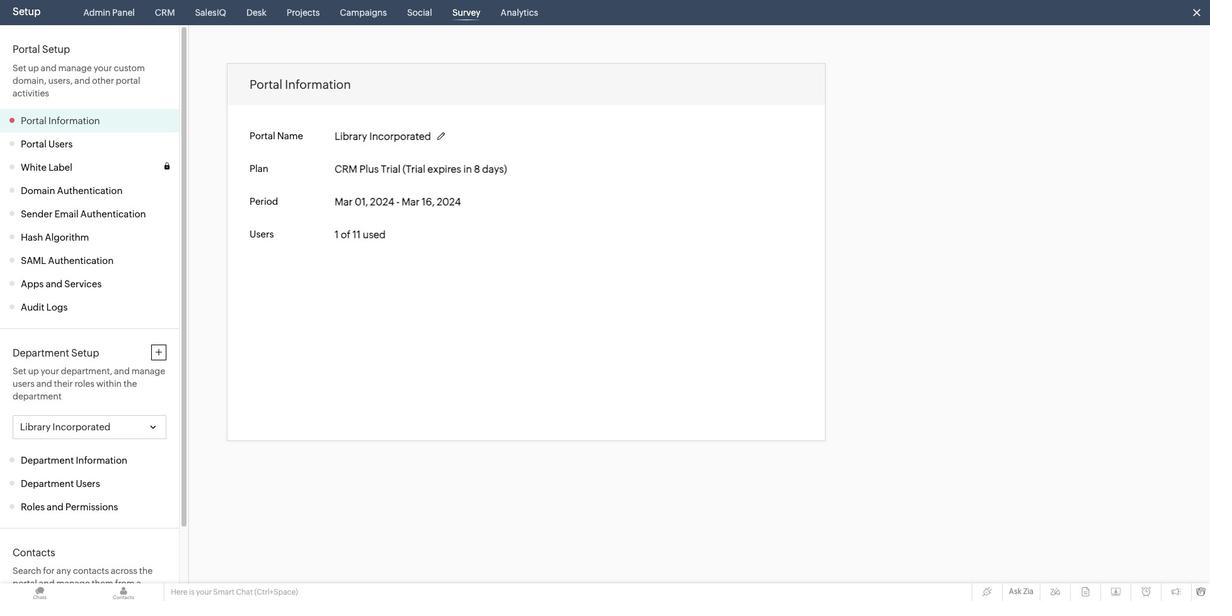 Task type: describe. For each thing, give the bounding box(es) containing it.
zia
[[1024, 588, 1034, 597]]

social
[[407, 8, 432, 18]]

desk link
[[241, 0, 272, 25]]

setup
[[13, 6, 41, 18]]

your
[[196, 588, 212, 597]]

chat
[[236, 588, 253, 597]]

survey link
[[447, 0, 486, 25]]

desk
[[246, 8, 267, 18]]

salesiq link
[[190, 0, 231, 25]]

projects
[[287, 8, 320, 18]]

(ctrl+space)
[[254, 588, 298, 597]]



Task type: locate. For each thing, give the bounding box(es) containing it.
chats image
[[0, 584, 79, 602]]

here
[[171, 588, 188, 597]]

analytics
[[501, 8, 538, 18]]

ask zia
[[1009, 588, 1034, 597]]

ask
[[1009, 588, 1022, 597]]

contacts image
[[84, 584, 163, 602]]

crm link
[[150, 0, 180, 25]]

smart
[[213, 588, 235, 597]]

projects link
[[282, 0, 325, 25]]

here is your smart chat (ctrl+space)
[[171, 588, 298, 597]]

campaigns
[[340, 8, 387, 18]]

analytics link
[[496, 0, 543, 25]]

salesiq
[[195, 8, 226, 18]]

crm
[[155, 8, 175, 18]]

admin panel link
[[78, 0, 140, 25]]

social link
[[402, 0, 437, 25]]

panel
[[112, 8, 135, 18]]

is
[[189, 588, 195, 597]]

campaigns link
[[335, 0, 392, 25]]

survey
[[453, 8, 481, 18]]

admin panel
[[83, 8, 135, 18]]

admin
[[83, 8, 111, 18]]



Task type: vqa. For each thing, say whether or not it's contained in the screenshot.
middle M
no



